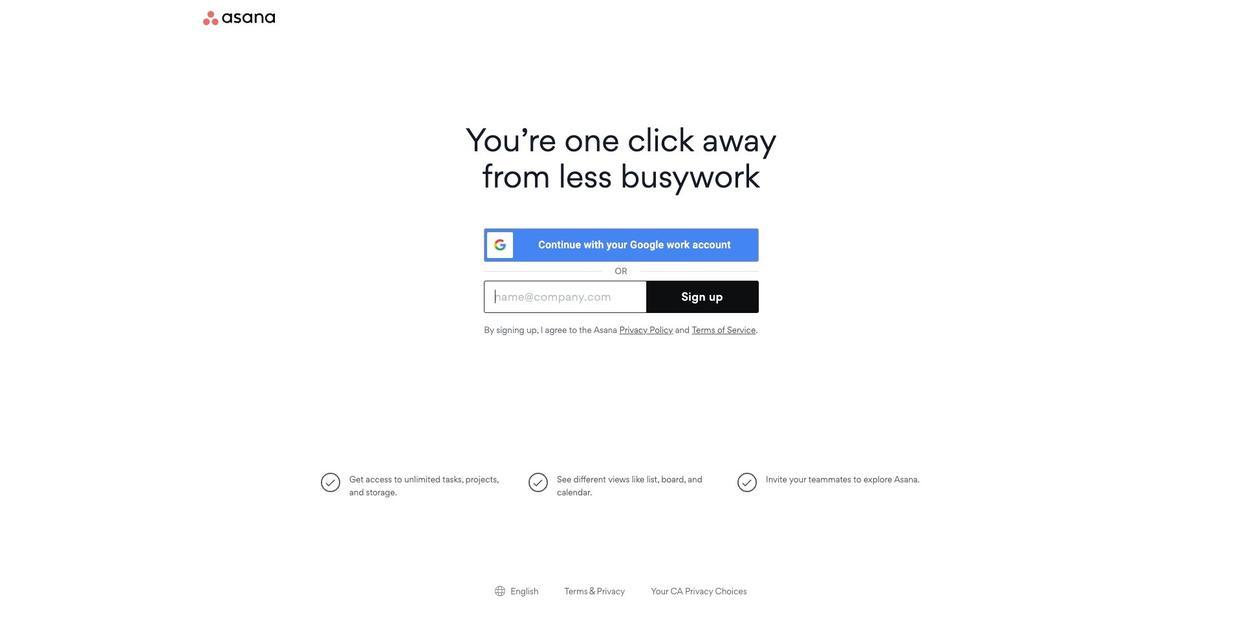 Task type: describe. For each thing, give the bounding box(es) containing it.
google logo image
[[494, 239, 506, 251]]

name@company.com email field
[[484, 281, 647, 313]]



Task type: vqa. For each thing, say whether or not it's contained in the screenshot.
adept.ai
no



